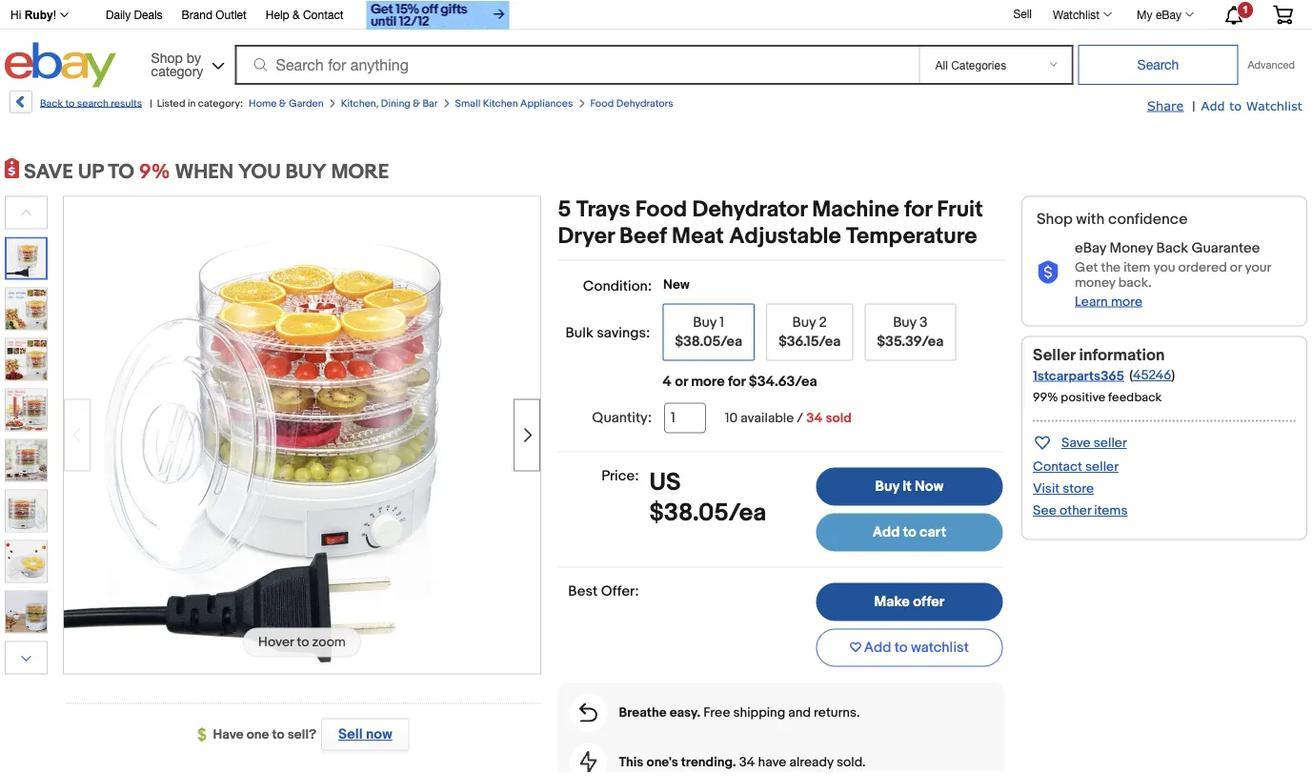 Task type: locate. For each thing, give the bounding box(es) containing it.
1 up '4 or more for $34.63/ea'
[[720, 314, 725, 331]]

buy for buy 1
[[694, 314, 717, 331]]

picture 5 of 17 image
[[6, 440, 47, 481]]

| inside the share | add to watchlist
[[1193, 98, 1196, 114]]

1 vertical spatial $38.05/ea
[[650, 498, 767, 528]]

45246
[[1134, 367, 1172, 384]]

add
[[1202, 98, 1226, 113], [873, 524, 900, 541], [865, 639, 892, 657]]

more
[[331, 160, 389, 184]]

shop inside shop by category
[[151, 50, 183, 65]]

contact inside contact seller visit store see other items
[[1034, 459, 1083, 475]]

| left the listed
[[150, 97, 152, 110]]

0 vertical spatial sell
[[1014, 7, 1033, 20]]

buy inside 'buy 3 $35.39/ea'
[[894, 314, 917, 331]]

1 horizontal spatial ebay
[[1156, 8, 1182, 21]]

with details__icon image left 'this'
[[580, 751, 597, 773]]

1 vertical spatial contact
[[1034, 459, 1083, 475]]

your
[[1246, 259, 1272, 276]]

buy left it
[[876, 478, 900, 495]]

1 horizontal spatial 1
[[1243, 4, 1249, 16]]

buy 3 $35.39/ea
[[877, 314, 944, 350]]

0 horizontal spatial contact
[[303, 8, 344, 21]]

1 left your shopping cart icon
[[1243, 4, 1249, 16]]

account navigation
[[0, 0, 1308, 32]]

0 vertical spatial back
[[40, 97, 63, 110]]

9%
[[139, 160, 170, 184]]

small
[[455, 97, 481, 110]]

seller down the 'save seller'
[[1086, 459, 1119, 475]]

buy inside buy 2 $36.15/ea
[[793, 314, 816, 331]]

seller inside "button"
[[1094, 435, 1128, 451]]

0 horizontal spatial shop
[[151, 50, 183, 65]]

to
[[65, 97, 75, 110], [1230, 98, 1243, 113], [904, 524, 917, 541], [895, 639, 908, 657], [272, 727, 285, 743]]

5 trays food dehydrator machine for fruit dryer beef meat adjustable temperature
[[558, 196, 984, 250]]

one's
[[647, 754, 679, 770]]

1 horizontal spatial contact
[[1034, 459, 1083, 475]]

0 horizontal spatial 1
[[720, 314, 725, 331]]

1 vertical spatial back
[[1157, 239, 1189, 256]]

in
[[188, 97, 196, 110]]

ebay right 'my'
[[1156, 8, 1182, 21]]

save
[[24, 160, 73, 184]]

ebay up get
[[1076, 239, 1107, 256]]

brand outlet
[[182, 8, 247, 21]]

1 horizontal spatial sell
[[1014, 7, 1033, 20]]

sold
[[826, 410, 852, 426]]

0 vertical spatial ebay
[[1156, 8, 1182, 21]]

buy 1 $38.05/ea
[[675, 314, 743, 350]]

picture 4 of 17 image
[[6, 389, 47, 430]]

for up 10
[[728, 373, 746, 390]]

more right 4
[[691, 373, 725, 390]]

1 horizontal spatial |
[[1193, 98, 1196, 114]]

seller inside contact seller visit store see other items
[[1086, 459, 1119, 475]]

| right the share button
[[1193, 98, 1196, 114]]

0 vertical spatial add
[[1202, 98, 1226, 113]]

None submit
[[1079, 45, 1239, 85]]

brand
[[182, 8, 213, 21]]

34 for have
[[740, 754, 756, 770]]

34 right the /
[[807, 410, 823, 426]]

now
[[915, 478, 944, 495]]

add right share
[[1202, 98, 1226, 113]]

watchlist
[[1054, 8, 1100, 21], [1247, 98, 1303, 113]]

more down back.
[[1112, 294, 1143, 310]]

with details__icon image
[[1037, 261, 1060, 285], [580, 703, 598, 722], [580, 751, 597, 773]]

2
[[819, 314, 827, 331]]

1 vertical spatial more
[[691, 373, 725, 390]]

contact inside account navigation
[[303, 8, 344, 21]]

1 horizontal spatial 34
[[807, 410, 823, 426]]

item
[[1124, 259, 1151, 276]]

sell inside account navigation
[[1014, 7, 1033, 20]]

1 horizontal spatial for
[[905, 196, 933, 223]]

2 vertical spatial add
[[865, 639, 892, 657]]

contact up visit store link
[[1034, 459, 1083, 475]]

beef
[[620, 223, 667, 250]]

back to search results
[[40, 97, 142, 110]]

picture 8 of 17 image
[[6, 592, 47, 633]]

my ebay link
[[1127, 3, 1203, 26]]

shop with confidence
[[1037, 210, 1189, 229]]

watchlist right sell link
[[1054, 8, 1100, 21]]

0 vertical spatial $38.05/ea
[[675, 333, 743, 350]]

0 vertical spatial food
[[591, 97, 614, 110]]

to inside button
[[895, 639, 908, 657]]

& inside help & contact link
[[293, 8, 300, 21]]

positive
[[1062, 390, 1106, 405]]

ebay inside account navigation
[[1156, 8, 1182, 21]]

0 vertical spatial or
[[1231, 259, 1243, 276]]

1 horizontal spatial back
[[1157, 239, 1189, 256]]

1stcarparts365 link
[[1034, 368, 1125, 384]]

seller
[[1034, 346, 1076, 366]]

with details__icon image left the breathe
[[580, 703, 598, 722]]

contact right "help"
[[303, 8, 344, 21]]

with details__icon image left get
[[1037, 261, 1060, 285]]

watchlist inside account navigation
[[1054, 8, 1100, 21]]

1 vertical spatial add
[[873, 524, 900, 541]]

buy inside buy 1 $38.05/ea
[[694, 314, 717, 331]]

advanced
[[1249, 59, 1296, 71]]

add inside button
[[865, 639, 892, 657]]

1 vertical spatial for
[[728, 373, 746, 390]]

more inside ebay money back guarantee get the item you ordered or your money back. learn more
[[1112, 294, 1143, 310]]

& left bar in the top of the page
[[413, 97, 421, 110]]

0 vertical spatial for
[[905, 196, 933, 223]]

5
[[558, 196, 572, 223]]

0 vertical spatial watchlist
[[1054, 8, 1100, 21]]

learn
[[1076, 294, 1109, 310]]

0 vertical spatial with details__icon image
[[1037, 261, 1060, 285]]

1 vertical spatial seller
[[1086, 459, 1119, 475]]

buy left 3
[[894, 314, 917, 331]]

save
[[1062, 435, 1091, 451]]

shop left by
[[151, 50, 183, 65]]

1 vertical spatial with details__icon image
[[580, 703, 598, 722]]

sell left now
[[338, 726, 363, 743]]

your shopping cart image
[[1273, 5, 1295, 24]]

0 vertical spatial 34
[[807, 410, 823, 426]]

Quantity: text field
[[665, 403, 707, 433]]

shop
[[151, 50, 183, 65], [1037, 210, 1073, 229]]

ebay
[[1156, 8, 1182, 21], [1076, 239, 1107, 256]]

add left cart at the right bottom
[[873, 524, 900, 541]]

kitchen
[[483, 97, 518, 110]]

add down make
[[865, 639, 892, 657]]

& right "help"
[[293, 8, 300, 21]]

1 horizontal spatial more
[[1112, 294, 1143, 310]]

buy it now
[[876, 478, 944, 495]]

offer:
[[601, 583, 639, 600]]

to for search
[[65, 97, 75, 110]]

0 vertical spatial contact
[[303, 8, 344, 21]]

confidence
[[1109, 210, 1189, 229]]

for left fruit
[[905, 196, 933, 223]]

save seller
[[1062, 435, 1128, 451]]

$38.05/ea up '4 or more for $34.63/ea'
[[675, 333, 743, 350]]

1 inside dropdown button
[[1243, 4, 1249, 16]]

back up you
[[1157, 239, 1189, 256]]

picture 2 of 17 image
[[6, 288, 47, 329]]

buy it now link
[[816, 468, 1003, 506]]

it
[[903, 478, 912, 495]]

0 horizontal spatial 34
[[740, 754, 756, 770]]

more
[[1112, 294, 1143, 310], [691, 373, 725, 390]]

to for watchlist
[[895, 639, 908, 657]]

sell left watchlist link
[[1014, 7, 1033, 20]]

0 vertical spatial shop
[[151, 50, 183, 65]]

food inside 5 trays food dehydrator machine for fruit dryer beef meat adjustable temperature
[[636, 196, 688, 223]]

0 horizontal spatial watchlist
[[1054, 8, 1100, 21]]

free
[[704, 705, 731, 721]]

1 horizontal spatial &
[[293, 8, 300, 21]]

0 horizontal spatial back
[[40, 97, 63, 110]]

1 vertical spatial ebay
[[1076, 239, 1107, 256]]

add to watchlist button
[[816, 629, 1003, 667]]

have
[[758, 754, 787, 770]]

machine
[[812, 196, 900, 223]]

small kitchen appliances
[[455, 97, 573, 110]]

you
[[238, 160, 281, 184]]

kitchen,
[[341, 97, 379, 110]]

$34.63/ea
[[749, 373, 818, 390]]

the
[[1102, 259, 1121, 276]]

1 vertical spatial sell
[[338, 726, 363, 743]]

buy up '4 or more for $34.63/ea'
[[694, 314, 717, 331]]

trays
[[577, 196, 631, 223]]

kitchen, dining & bar
[[341, 97, 438, 110]]

store
[[1063, 481, 1095, 497]]

&
[[293, 8, 300, 21], [279, 97, 287, 110], [413, 97, 421, 110]]

bulk savings:
[[566, 325, 651, 342]]

add for add to cart
[[873, 524, 900, 541]]

1 horizontal spatial or
[[1231, 259, 1243, 276]]

shop left the with
[[1037, 210, 1073, 229]]

!
[[53, 9, 56, 21]]

food left "dehydrators"
[[591, 97, 614, 110]]

1 vertical spatial shop
[[1037, 210, 1073, 229]]

0 horizontal spatial food
[[591, 97, 614, 110]]

1 horizontal spatial shop
[[1037, 210, 1073, 229]]

now
[[366, 726, 393, 743]]

34 left have
[[740, 754, 756, 770]]

1 inside buy 1 $38.05/ea
[[720, 314, 725, 331]]

food
[[591, 97, 614, 110], [636, 196, 688, 223]]

2 vertical spatial with details__icon image
[[580, 751, 597, 773]]

shop by category button
[[143, 42, 228, 83]]

Search for anything text field
[[238, 47, 916, 83]]

1 horizontal spatial watchlist
[[1247, 98, 1303, 113]]

to down advanced link
[[1230, 98, 1243, 113]]

0 horizontal spatial sell
[[338, 726, 363, 743]]

0 horizontal spatial more
[[691, 373, 725, 390]]

easy.
[[670, 705, 701, 721]]

seller
[[1094, 435, 1128, 451], [1086, 459, 1119, 475]]

1 horizontal spatial food
[[636, 196, 688, 223]]

seller right save
[[1094, 435, 1128, 451]]

breathe
[[619, 705, 667, 721]]

$38.05/ea down us at bottom
[[650, 498, 767, 528]]

buy left 2
[[793, 314, 816, 331]]

to inside the share | add to watchlist
[[1230, 98, 1243, 113]]

food right the trays
[[636, 196, 688, 223]]

back left search
[[40, 97, 63, 110]]

visit
[[1034, 481, 1060, 497]]

0 vertical spatial seller
[[1094, 435, 1128, 451]]

or right 4
[[675, 373, 688, 390]]

feedback
[[1109, 390, 1162, 405]]

see other items link
[[1034, 503, 1128, 519]]

0 horizontal spatial or
[[675, 373, 688, 390]]

best offer:
[[568, 583, 639, 600]]

to left cart at the right bottom
[[904, 524, 917, 541]]

1 vertical spatial or
[[675, 373, 688, 390]]

1 vertical spatial 1
[[720, 314, 725, 331]]

back to search results link
[[8, 91, 142, 120]]

& right home
[[279, 97, 287, 110]]

add for add to watchlist
[[865, 639, 892, 657]]

1 vertical spatial 34
[[740, 754, 756, 770]]

0 vertical spatial 1
[[1243, 4, 1249, 16]]

to left search
[[65, 97, 75, 110]]

sell now
[[338, 726, 393, 743]]

or down the guarantee
[[1231, 259, 1243, 276]]

add to watchlist
[[865, 639, 970, 657]]

1 vertical spatial watchlist
[[1247, 98, 1303, 113]]

0 vertical spatial more
[[1112, 294, 1143, 310]]

3
[[920, 314, 928, 331]]

back inside ebay money back guarantee get the item you ordered or your money back. learn more
[[1157, 239, 1189, 256]]

with details__icon image for breathe easy.
[[580, 703, 598, 722]]

to left watchlist
[[895, 639, 908, 657]]

1
[[1243, 4, 1249, 16], [720, 314, 725, 331]]

0 horizontal spatial &
[[279, 97, 287, 110]]

1 vertical spatial food
[[636, 196, 688, 223]]

save seller button
[[1034, 431, 1128, 453]]

watchlist down advanced
[[1247, 98, 1303, 113]]

45246 link
[[1134, 367, 1172, 384]]

0 horizontal spatial ebay
[[1076, 239, 1107, 256]]



Task type: describe. For each thing, give the bounding box(es) containing it.
| listed in category:
[[150, 97, 243, 110]]

home & garden
[[249, 97, 324, 110]]

help & contact
[[266, 8, 344, 21]]

other
[[1060, 503, 1092, 519]]

have one to sell?
[[213, 727, 317, 743]]

4
[[663, 373, 672, 390]]

for inside 5 trays food dehydrator machine for fruit dryer beef meat adjustable temperature
[[905, 196, 933, 223]]

fruit
[[938, 196, 984, 223]]

& for help
[[293, 8, 300, 21]]

add inside the share | add to watchlist
[[1202, 98, 1226, 113]]

back inside back to search results link
[[40, 97, 63, 110]]

shop for shop with confidence
[[1037, 210, 1073, 229]]

1stcarparts365
[[1034, 368, 1125, 384]]

/
[[797, 410, 804, 426]]

my
[[1138, 8, 1153, 21]]

5 trays food dehydrator machine for fruit dryer beef meat adjustable temperature - picture 1 of 17 image
[[64, 195, 541, 671]]

cart
[[920, 524, 947, 541]]

picture 3 of 17 image
[[6, 339, 47, 380]]

shop by category
[[151, 50, 203, 79]]

daily deals link
[[106, 5, 163, 26]]

buy for buy 3
[[894, 314, 917, 331]]

10
[[726, 410, 738, 426]]

add to watchlist link
[[1202, 97, 1303, 114]]

buy 2 $36.15/ea
[[779, 314, 841, 350]]

garden
[[289, 97, 324, 110]]

us $38.05/ea main content
[[558, 196, 1005, 773]]

this
[[619, 754, 644, 770]]

home & garden link
[[249, 97, 324, 110]]

small kitchen appliances link
[[455, 97, 573, 110]]

my ebay
[[1138, 8, 1182, 21]]

ebay money back guarantee get the item you ordered or your money back. learn more
[[1076, 239, 1272, 310]]

share | add to watchlist
[[1148, 98, 1303, 114]]

contact seller visit store see other items
[[1034, 459, 1128, 519]]

seller for save
[[1094, 435, 1128, 451]]

already
[[790, 754, 834, 770]]

dining
[[381, 97, 411, 110]]

sold.
[[837, 754, 866, 770]]

help & contact link
[[266, 5, 344, 26]]

or inside us $38.05/ea main content
[[675, 373, 688, 390]]

us $38.05/ea
[[650, 468, 767, 528]]

share button
[[1148, 97, 1185, 114]]

sell for sell now
[[338, 726, 363, 743]]

available
[[741, 410, 794, 426]]

results
[[111, 97, 142, 110]]

advanced link
[[1239, 46, 1305, 84]]

you
[[1154, 259, 1176, 276]]

deals
[[134, 8, 163, 21]]

information
[[1080, 346, 1166, 366]]

to right one
[[272, 727, 285, 743]]

99%
[[1034, 390, 1059, 405]]

money
[[1110, 239, 1154, 256]]

money
[[1076, 275, 1116, 291]]

contact seller link
[[1034, 459, 1119, 475]]

category:
[[198, 97, 243, 110]]

category
[[151, 63, 203, 79]]

to
[[108, 160, 134, 184]]

home
[[249, 97, 277, 110]]

best
[[568, 583, 598, 600]]

and
[[789, 705, 811, 721]]

daily deals
[[106, 8, 163, 21]]

2 horizontal spatial &
[[413, 97, 421, 110]]

meat
[[672, 223, 725, 250]]

with details__icon image for ebay money back guarantee
[[1037, 261, 1060, 285]]

1 button
[[1209, 1, 1259, 28]]

)
[[1172, 367, 1176, 384]]

guarantee
[[1192, 239, 1261, 256]]

adjustable
[[730, 223, 842, 250]]

buy for buy 2
[[793, 314, 816, 331]]

with details__icon image for this one's trending.
[[580, 751, 597, 773]]

hi
[[10, 9, 21, 21]]

shop by category banner
[[0, 0, 1308, 92]]

0 horizontal spatial for
[[728, 373, 746, 390]]

34 for sold
[[807, 410, 823, 426]]

visit store link
[[1034, 481, 1095, 497]]

bulk
[[566, 325, 594, 342]]

back.
[[1119, 275, 1153, 291]]

to for cart
[[904, 524, 917, 541]]

brand outlet link
[[182, 5, 247, 26]]

ebay inside ebay money back guarantee get the item you ordered or your money back. learn more
[[1076, 239, 1107, 256]]

sell?
[[288, 727, 317, 743]]

quantity:
[[592, 410, 652, 427]]

none submit inside the "shop by category" banner
[[1079, 45, 1239, 85]]

$36.15/ea
[[779, 333, 841, 350]]

& for home
[[279, 97, 287, 110]]

(
[[1130, 367, 1134, 384]]

shop for shop by category
[[151, 50, 183, 65]]

make offer link
[[816, 583, 1003, 621]]

condition:
[[583, 277, 652, 295]]

items
[[1095, 503, 1128, 519]]

with
[[1077, 210, 1105, 229]]

picture 7 of 17 image
[[6, 541, 47, 582]]

add to cart link
[[816, 513, 1003, 552]]

picture 6 of 17 image
[[6, 491, 47, 532]]

have
[[213, 727, 244, 743]]

returns.
[[814, 705, 860, 721]]

when
[[175, 160, 234, 184]]

one
[[247, 727, 269, 743]]

get an extra 15% off image
[[367, 1, 510, 30]]

watchlist inside the share | add to watchlist
[[1247, 98, 1303, 113]]

ordered
[[1179, 259, 1228, 276]]

0 horizontal spatial |
[[150, 97, 152, 110]]

sell for sell
[[1014, 7, 1033, 20]]

more inside us $38.05/ea main content
[[691, 373, 725, 390]]

or inside ebay money back guarantee get the item you ordered or your money back. learn more
[[1231, 259, 1243, 276]]

picture 1 of 17 image
[[7, 239, 46, 278]]

share
[[1148, 98, 1185, 113]]

dehydrator
[[693, 196, 808, 223]]

learn more link
[[1076, 294, 1143, 310]]

seller for contact
[[1086, 459, 1119, 475]]

see
[[1034, 503, 1057, 519]]

save up to 9% when you buy more
[[24, 160, 389, 184]]

appliances
[[521, 97, 573, 110]]

dollar sign image
[[198, 728, 213, 743]]

sell now link
[[317, 718, 410, 751]]



Task type: vqa. For each thing, say whether or not it's contained in the screenshot.
to corresponding to watchlist
yes



